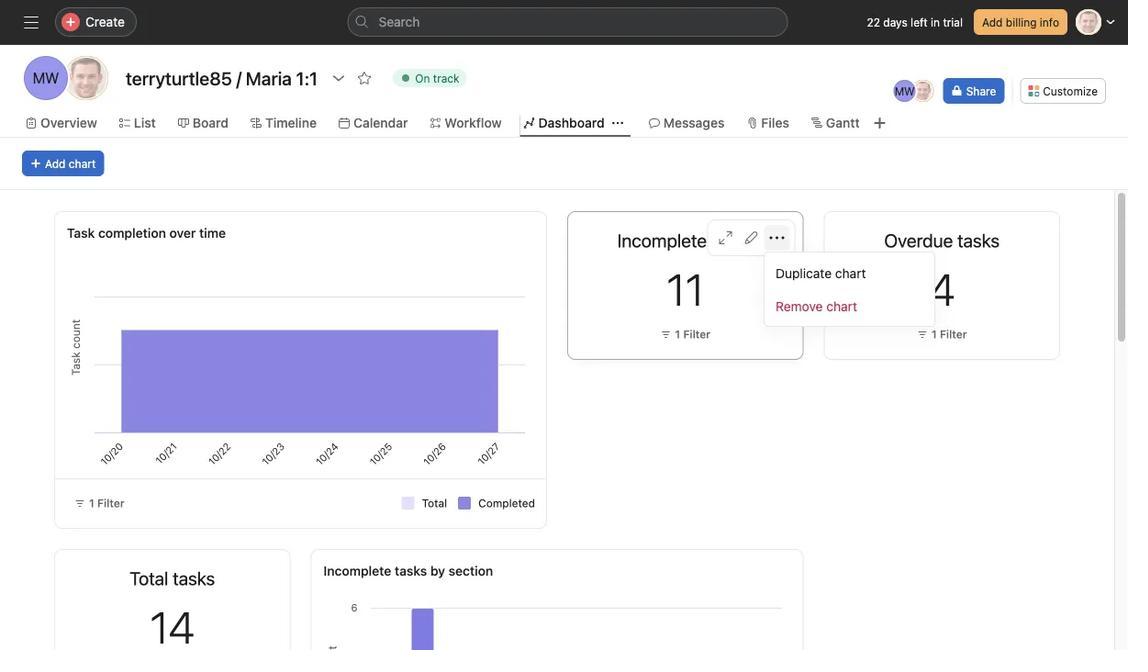 Task type: describe. For each thing, give the bounding box(es) containing it.
files link
[[747, 113, 790, 133]]

days
[[884, 16, 908, 28]]

filter for 11
[[684, 328, 711, 341]]

add for add billing info
[[983, 16, 1003, 28]]

track
[[433, 72, 460, 84]]

add chart
[[45, 157, 96, 170]]

incomplete tasks by section
[[324, 563, 493, 579]]

0 horizontal spatial filter
[[97, 497, 125, 510]]

on track button
[[385, 65, 475, 91]]

duplicate chart link
[[765, 256, 935, 289]]

remove
[[776, 298, 823, 313]]

overdue tasks
[[885, 230, 1000, 251]]

gantt link
[[812, 113, 860, 133]]

1 vertical spatial view chart image
[[205, 569, 220, 583]]

1 horizontal spatial tt
[[917, 84, 931, 97]]

dashboard link
[[524, 113, 605, 133]]

messages link
[[649, 113, 725, 133]]

board link
[[178, 113, 229, 133]]

total tasks
[[130, 568, 215, 589]]

board
[[193, 115, 229, 130]]

11
[[667, 263, 705, 315]]

task completion over time
[[67, 225, 226, 241]]

workflow
[[445, 115, 502, 130]]

chart for duplicate chart
[[836, 265, 866, 280]]

list link
[[119, 113, 156, 133]]

trial
[[944, 16, 963, 28]]

search button
[[348, 7, 788, 37]]

incomplete
[[324, 563, 392, 579]]

1 for 11
[[675, 328, 681, 341]]

in
[[931, 16, 940, 28]]

timeline
[[265, 115, 317, 130]]

over time
[[170, 225, 226, 241]]

edit chart image
[[1001, 231, 1016, 245]]

overview
[[40, 115, 97, 130]]

0 horizontal spatial 1 filter button
[[66, 490, 133, 516]]

on track
[[415, 72, 460, 84]]

4 button
[[929, 263, 956, 315]]

list
[[134, 115, 156, 130]]

1 horizontal spatial view chart image
[[719, 231, 733, 245]]

incomplete tasks
[[618, 230, 754, 251]]

duplicate chart
[[776, 265, 866, 280]]

total
[[422, 497, 447, 510]]

duplicate
[[776, 265, 832, 280]]

on
[[415, 72, 430, 84]]

dashboard
[[539, 115, 605, 130]]

timeline link
[[251, 113, 317, 133]]

add chart button
[[22, 151, 104, 176]]



Task type: locate. For each thing, give the bounding box(es) containing it.
2 horizontal spatial 1 filter
[[932, 328, 968, 341]]

chart down 'overview'
[[69, 157, 96, 170]]

4
[[929, 263, 956, 315]]

0 horizontal spatial add
[[45, 157, 66, 170]]

1 filter
[[675, 328, 711, 341], [932, 328, 968, 341], [89, 497, 125, 510]]

tt left share button on the top of the page
[[917, 84, 931, 97]]

edit chart image
[[744, 231, 759, 245]]

2 horizontal spatial 1
[[932, 328, 937, 341]]

tab actions image
[[612, 118, 623, 129]]

overview link
[[26, 113, 97, 133]]

by section
[[431, 563, 493, 579]]

remove chart
[[776, 298, 858, 313]]

1 horizontal spatial mw
[[895, 84, 915, 97]]

0 horizontal spatial tt
[[77, 69, 95, 87]]

share button
[[944, 78, 1005, 104]]

completion
[[98, 225, 166, 241]]

1 filter button for 11
[[656, 325, 716, 343]]

tt up 'overview'
[[77, 69, 95, 87]]

share
[[967, 84, 997, 97]]

2 horizontal spatial filter
[[940, 328, 968, 341]]

0 horizontal spatial view chart image
[[205, 569, 220, 583]]

calendar link
[[339, 113, 408, 133]]

add to starred image
[[357, 71, 372, 85]]

calendar
[[354, 115, 408, 130]]

chart down duplicate chart link
[[827, 298, 858, 313]]

11 button
[[667, 263, 705, 315]]

1 filter for 4
[[932, 328, 968, 341]]

search
[[379, 14, 420, 29]]

search list box
[[348, 7, 788, 37]]

1 filter button
[[656, 325, 716, 343], [913, 325, 972, 343], [66, 490, 133, 516]]

0 vertical spatial view chart image
[[719, 231, 733, 245]]

gantt
[[826, 115, 860, 130]]

add billing info
[[983, 16, 1060, 28]]

None text field
[[121, 62, 323, 95]]

info
[[1040, 16, 1060, 28]]

1 horizontal spatial 1 filter button
[[656, 325, 716, 343]]

2 vertical spatial chart
[[827, 298, 858, 313]]

0 vertical spatial chart
[[69, 157, 96, 170]]

completed
[[479, 497, 535, 510]]

expand sidebar image
[[24, 15, 39, 29]]

1 horizontal spatial filter
[[684, 328, 711, 341]]

1 filter for 11
[[675, 328, 711, 341]]

1 horizontal spatial 1 filter
[[675, 328, 711, 341]]

2 horizontal spatial 1 filter button
[[913, 325, 972, 343]]

1 horizontal spatial add
[[983, 16, 1003, 28]]

add tab image
[[873, 116, 888, 130]]

add for add chart
[[45, 157, 66, 170]]

add down overview link
[[45, 157, 66, 170]]

task
[[67, 225, 95, 241]]

chart up remove chart link
[[836, 265, 866, 280]]

add
[[983, 16, 1003, 28], [45, 157, 66, 170]]

1 vertical spatial add
[[45, 157, 66, 170]]

create button
[[55, 7, 137, 37]]

create
[[85, 14, 125, 29]]

0 horizontal spatial 1 filter
[[89, 497, 125, 510]]

0 vertical spatial add
[[983, 16, 1003, 28]]

workflow link
[[430, 113, 502, 133]]

billing
[[1006, 16, 1037, 28]]

0 horizontal spatial 1
[[89, 497, 94, 510]]

1 filter button for 4
[[913, 325, 972, 343]]

more actions image
[[770, 231, 785, 245]]

tasks
[[395, 563, 427, 579]]

files
[[762, 115, 790, 130]]

customize button
[[1021, 78, 1107, 104]]

remove chart link
[[765, 289, 935, 322]]

filter
[[684, 328, 711, 341], [940, 328, 968, 341], [97, 497, 125, 510]]

filter for 4
[[940, 328, 968, 341]]

view chart image
[[719, 231, 733, 245], [205, 569, 220, 583]]

chart for remove chart
[[827, 298, 858, 313]]

22 days left in trial
[[867, 16, 963, 28]]

1
[[675, 328, 681, 341], [932, 328, 937, 341], [89, 497, 94, 510]]

22
[[867, 16, 881, 28]]

1 for 4
[[932, 328, 937, 341]]

left
[[911, 16, 928, 28]]

1 horizontal spatial 1
[[675, 328, 681, 341]]

show options image
[[332, 71, 346, 85]]

messages
[[664, 115, 725, 130]]

customize
[[1044, 84, 1098, 97]]

mw up overview link
[[33, 69, 59, 87]]

chart inside button
[[69, 157, 96, 170]]

add billing info button
[[974, 9, 1068, 35]]

1 vertical spatial chart
[[836, 265, 866, 280]]

view chart image
[[975, 231, 990, 245]]

chart for add chart
[[69, 157, 96, 170]]

0 horizontal spatial mw
[[33, 69, 59, 87]]

mw left share button on the top of the page
[[895, 84, 915, 97]]

add left "billing"
[[983, 16, 1003, 28]]

mw
[[33, 69, 59, 87], [895, 84, 915, 97]]

tt
[[77, 69, 95, 87], [917, 84, 931, 97]]

chart
[[69, 157, 96, 170], [836, 265, 866, 280], [827, 298, 858, 313]]



Task type: vqa. For each thing, say whether or not it's contained in the screenshot.
ADD SECTION button
no



